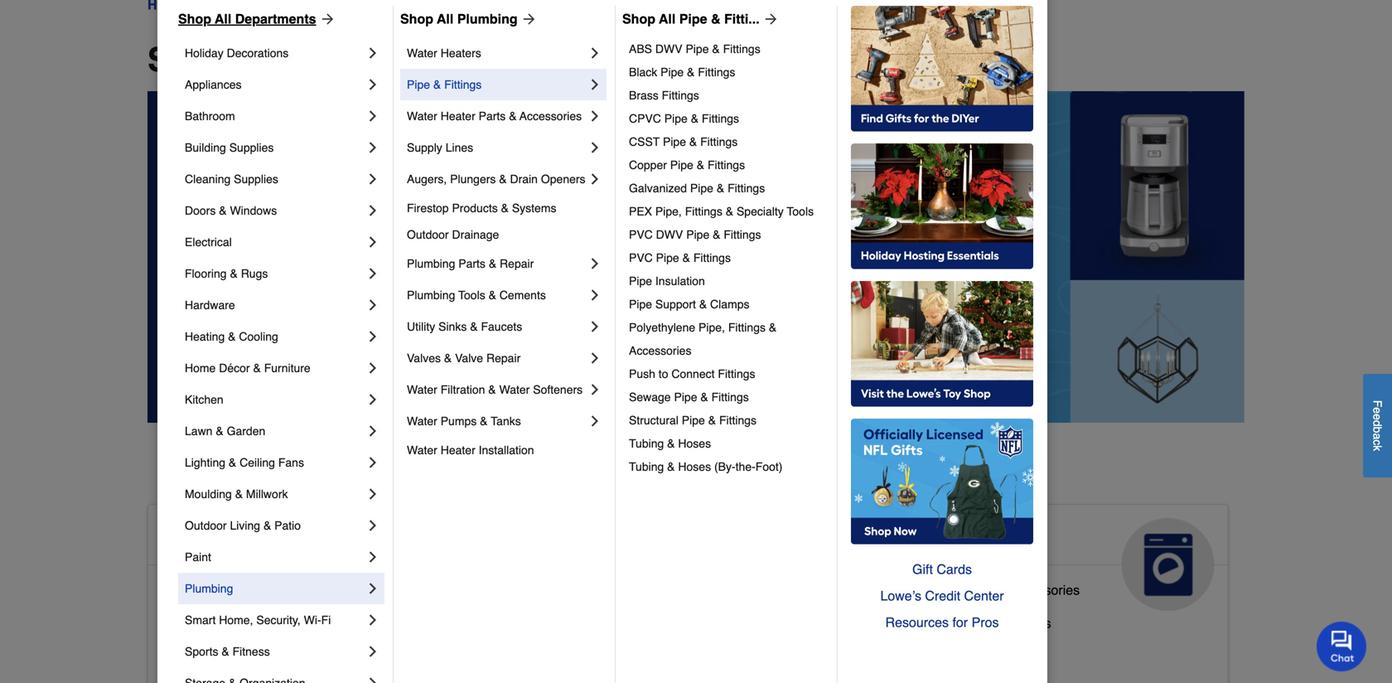 Task type: describe. For each thing, give the bounding box(es) containing it.
insulation
[[656, 274, 705, 288]]

& left patio
[[264, 519, 271, 532]]

water for water filtration & water softeners
[[407, 383, 438, 396]]

& down sewage pipe & fittings link
[[708, 414, 716, 427]]

& inside animal & pet care
[[615, 525, 632, 551]]

& up black pipe & fittings link
[[712, 42, 720, 56]]

fittings inside the cpvc pipe & fittings link
[[702, 112, 739, 125]]

(by-
[[715, 460, 736, 473]]

chevron right image for pipe & fittings
[[587, 76, 603, 93]]

gift
[[913, 562, 933, 577]]

shop all departments link
[[178, 9, 336, 29]]

outdoor living & patio link
[[185, 510, 365, 541]]

chevron right image for plumbing
[[365, 580, 381, 597]]

chevron right image for plumbing parts & repair
[[587, 255, 603, 272]]

chevron right image for heating & cooling
[[365, 328, 381, 345]]

hoses for tubing & hoses
[[678, 437, 711, 450]]

flooring
[[185, 267, 227, 280]]

fitness
[[233, 645, 270, 658]]

accessible bathroom
[[162, 582, 286, 598]]

arrow right image for shop all pipe & fitti...
[[760, 11, 780, 27]]

all for departments
[[215, 11, 232, 27]]

polyethylene pipe, fittings & accessories
[[629, 321, 780, 357]]

lowe's credit center
[[881, 588, 1004, 603]]

push
[[629, 367, 656, 380]]

visit the lowe's toy shop. image
[[851, 281, 1034, 407]]

fittings inside structural pipe & fittings link
[[719, 414, 757, 427]]

copper pipe & fittings link
[[629, 153, 826, 177]]

accessible bathroom link
[[162, 579, 286, 612]]

chevron right image for lawn & garden
[[365, 423, 381, 439]]

accessible for accessible home
[[162, 525, 283, 551]]

chevron right image for building supplies
[[365, 139, 381, 156]]

0 vertical spatial home
[[185, 361, 216, 375]]

lawn
[[185, 424, 213, 438]]

fittings inside copper pipe & fittings link
[[708, 158, 745, 172]]

lighting & ceiling fans
[[185, 456, 304, 469]]

0 vertical spatial bathroom
[[185, 109, 235, 123]]

black pipe & fittings link
[[629, 61, 826, 84]]

water up the tanks
[[499, 383, 530, 396]]

& left millwork
[[235, 487, 243, 501]]

chevron right image for doors & windows
[[365, 202, 381, 219]]

polyethylene
[[629, 321, 696, 334]]

water for water heaters
[[407, 46, 438, 60]]

tubing & hoses (by-the-foot)
[[629, 460, 783, 473]]

chevron right image for hardware
[[365, 297, 381, 313]]

repair for plumbing parts & repair
[[500, 257, 534, 270]]

water pumps & tanks link
[[407, 405, 587, 437]]

& left 'valve'
[[444, 351, 452, 365]]

arrow right image for shop all plumbing
[[518, 11, 538, 27]]

home décor & furniture link
[[185, 352, 365, 384]]

& right 'sinks'
[[470, 320, 478, 333]]

heater for parts
[[441, 109, 476, 123]]

1 horizontal spatial furniture
[[657, 642, 710, 657]]

utility
[[407, 320, 435, 333]]

shop for shop all departments
[[178, 11, 211, 27]]

structural pipe & fittings
[[629, 414, 757, 427]]

fittings inside galvanized pipe & fittings link
[[728, 182, 765, 195]]

& left clamps
[[699, 298, 707, 311]]

0 vertical spatial parts
[[479, 109, 506, 123]]

plumbing for plumbing
[[185, 582, 233, 595]]

chat invite button image
[[1317, 621, 1368, 672]]

chevron right image for water filtration & water softeners
[[587, 381, 603, 398]]

water filtration & water softeners link
[[407, 374, 587, 405]]

shop for shop all pipe & fitti...
[[623, 11, 656, 27]]

fittings inside black pipe & fittings link
[[698, 65, 736, 79]]

& down structural
[[667, 437, 675, 450]]

animal
[[531, 525, 608, 551]]

lowe's
[[881, 588, 922, 603]]

black pipe & fittings
[[629, 65, 736, 79]]

brass
[[629, 89, 659, 102]]

& up wine in the bottom of the page
[[997, 582, 1006, 598]]

supplies for building supplies
[[229, 141, 274, 154]]

pipe support & clamps link
[[629, 293, 826, 316]]

fittings inside abs dwv pipe & fittings link
[[723, 42, 761, 56]]

supplies for cleaning supplies
[[234, 172, 278, 186]]

plumbing up water heaters link
[[457, 11, 518, 27]]

home,
[[219, 613, 253, 627]]

chevron right image for moulding & millwork
[[365, 486, 381, 502]]

fittings inside "pvc pipe & fittings" 'link'
[[694, 251, 731, 264]]

dwv for pvc
[[656, 228, 683, 241]]

2 e from the top
[[1371, 414, 1385, 420]]

pipe & fittings
[[407, 78, 482, 91]]

chevron right image for flooring & rugs
[[365, 265, 381, 282]]

chevron right image for augers, plungers & drain openers
[[587, 171, 603, 187]]

care
[[531, 551, 583, 578]]

accessible entry & home link
[[162, 645, 311, 678]]

accessible for accessible bathroom
[[162, 582, 225, 598]]

holiday decorations
[[185, 46, 289, 60]]

valves & valve repair link
[[407, 342, 587, 374]]

heating & cooling link
[[185, 321, 365, 352]]

arrow right image
[[316, 11, 336, 27]]

pex pipe, fittings & specialty tools link
[[629, 200, 826, 223]]

sewage pipe & fittings link
[[629, 385, 826, 409]]

& down connect
[[701, 390, 709, 404]]

& down abs dwv pipe & fittings
[[687, 65, 695, 79]]

d
[[1371, 420, 1385, 426]]

pipe left insulation
[[629, 274, 652, 288]]

moulding & millwork
[[185, 487, 288, 501]]

shop all departments
[[148, 41, 493, 79]]

& down water heaters
[[433, 78, 441, 91]]

chevron right image for sports & fitness
[[365, 643, 381, 660]]

pvc for pvc pipe & fittings
[[629, 251, 653, 264]]

& right houses,
[[645, 642, 653, 657]]

departments for shop all departments
[[290, 41, 493, 79]]

outdoor for outdoor living & patio
[[185, 519, 227, 532]]

holiday decorations link
[[185, 37, 365, 69]]

pet beds, houses, & furniture link
[[531, 638, 710, 671]]

pvc for pvc dwv pipe & fittings
[[629, 228, 653, 241]]

sports
[[185, 645, 218, 658]]

lowe's credit center link
[[851, 583, 1034, 609]]

all for plumbing
[[437, 11, 454, 27]]

holiday
[[185, 46, 224, 60]]

copper pipe & fittings
[[629, 158, 745, 172]]

find gifts for the diyer. image
[[851, 6, 1034, 132]]

doors & windows link
[[185, 195, 365, 226]]

kitchen
[[185, 393, 224, 406]]

beverage
[[900, 615, 957, 631]]

supply lines
[[407, 141, 473, 154]]

& up csst pipe & fittings
[[691, 112, 699, 125]]

& right entry
[[263, 649, 272, 664]]

firestop products & systems link
[[407, 195, 603, 221]]

k
[[1371, 445, 1385, 451]]

0 horizontal spatial pet
[[531, 642, 551, 657]]

plumbing for plumbing parts & repair
[[407, 257, 455, 270]]

rugs
[[241, 267, 268, 280]]

shop
[[148, 41, 230, 79]]

b
[[1371, 426, 1385, 433]]

softeners
[[533, 383, 583, 396]]

cpvc pipe & fittings
[[629, 112, 739, 125]]

gift cards
[[913, 562, 972, 577]]

lines
[[446, 141, 473, 154]]

& up outdoor drainage link
[[501, 201, 509, 215]]

pipe down push to connect fittings
[[674, 390, 698, 404]]

shop for shop all plumbing
[[400, 11, 434, 27]]

water heater installation link
[[407, 437, 603, 463]]

parts for appliance
[[962, 582, 993, 598]]

pipe down csst pipe & fittings
[[670, 158, 694, 172]]

& right lawn
[[216, 424, 224, 438]]

animal & pet care
[[531, 525, 674, 578]]

appliance parts & accessories link
[[900, 579, 1080, 612]]

& down outdoor drainage link
[[489, 257, 497, 270]]

pipe, for polyethylene
[[699, 321, 725, 334]]

clamps
[[710, 298, 750, 311]]

& left the tanks
[[480, 414, 488, 428]]

pipe down copper pipe & fittings
[[690, 182, 714, 195]]

& left the ceiling
[[229, 456, 236, 469]]

tubing & hoses (by-the-foot) link
[[629, 455, 826, 478]]

& down pex pipe, fittings & specialty tools on the top of page
[[713, 228, 721, 241]]

plumbing link
[[185, 573, 365, 604]]

pipe & fittings link
[[407, 69, 587, 100]]

parts for plumbing
[[459, 257, 486, 270]]

chevron right image for utility sinks & faucets
[[587, 318, 603, 335]]

& right the filtration
[[488, 383, 496, 396]]

fittings inside pvc dwv pipe & fittings link
[[724, 228, 761, 241]]

garden
[[227, 424, 265, 438]]

sinks
[[439, 320, 467, 333]]

smart
[[185, 613, 216, 627]]

beds,
[[555, 642, 589, 657]]

chevron right image for paint
[[365, 549, 381, 565]]

push to connect fittings
[[629, 367, 756, 380]]

appliances image
[[1122, 518, 1215, 611]]

for
[[953, 615, 968, 630]]

openers
[[541, 172, 586, 186]]

the-
[[736, 460, 756, 473]]

pvc pipe & fittings
[[629, 251, 731, 264]]

& left cooling
[[228, 330, 236, 343]]

dwv for abs
[[656, 42, 683, 56]]

electrical link
[[185, 226, 365, 258]]

plungers
[[450, 172, 496, 186]]

tubing for tubing & hoses
[[629, 437, 664, 450]]

shop all departments
[[178, 11, 316, 27]]

fans
[[278, 456, 304, 469]]

specialty
[[737, 205, 784, 218]]

chevron right image for cleaning supplies
[[365, 171, 381, 187]]

supplies for livestock supplies
[[590, 609, 641, 624]]

chevron right image for supply lines
[[587, 139, 603, 156]]

& up galvanized pipe & fittings
[[697, 158, 705, 172]]

to
[[659, 367, 669, 380]]



Task type: vqa. For each thing, say whether or not it's contained in the screenshot.
"Hoses" for Tubing & Hoses
yes



Task type: locate. For each thing, give the bounding box(es) containing it.
chevron right image for electrical
[[365, 234, 381, 250]]

departments up "holiday decorations" 'link'
[[235, 11, 316, 27]]

holiday hosting essentials. image
[[851, 143, 1034, 269]]

pipe up 'pipe insulation'
[[656, 251, 679, 264]]

livestock
[[531, 609, 586, 624]]

e up b
[[1371, 414, 1385, 420]]

2 accessible from the top
[[162, 582, 225, 598]]

1 vertical spatial heater
[[441, 443, 476, 457]]

departments for shop all departments
[[235, 11, 316, 27]]

hoses for tubing & hoses (by-the-foot)
[[678, 460, 711, 473]]

pvc down pex
[[629, 228, 653, 241]]

1 horizontal spatial pet
[[638, 525, 674, 551]]

augers,
[[407, 172, 447, 186]]

0 horizontal spatial tools
[[459, 288, 486, 302]]

pvc inside 'link'
[[629, 251, 653, 264]]

1 vertical spatial pvc
[[629, 251, 653, 264]]

accessible home link
[[148, 505, 490, 611]]

2 vertical spatial accessories
[[1009, 582, 1080, 598]]

heater down pumps at the bottom left of the page
[[441, 443, 476, 457]]

1 vertical spatial appliances
[[900, 525, 1024, 551]]

csst pipe & fittings link
[[629, 130, 826, 153]]

1 vertical spatial supplies
[[234, 172, 278, 186]]

& left fitti...
[[711, 11, 721, 27]]

1 vertical spatial pipe,
[[699, 321, 725, 334]]

outdoor
[[407, 228, 449, 241], [185, 519, 227, 532]]

augers, plungers & drain openers link
[[407, 163, 587, 195]]

0 horizontal spatial pipe,
[[656, 205, 682, 218]]

chevron right image for bathroom
[[365, 108, 381, 124]]

hoses down structural pipe & fittings
[[678, 437, 711, 450]]

utility sinks & faucets
[[407, 320, 522, 333]]

chevron right image for water heaters
[[587, 45, 603, 61]]

1 vertical spatial tools
[[459, 288, 486, 302]]

2 hoses from the top
[[678, 460, 711, 473]]

pvc up 'pipe insulation'
[[629, 251, 653, 264]]

sewage
[[629, 390, 671, 404]]

supply
[[407, 141, 442, 154]]

0 vertical spatial appliances link
[[185, 69, 365, 100]]

chevron right image for water heater parts & accessories
[[587, 108, 603, 124]]

0 vertical spatial repair
[[500, 257, 534, 270]]

water heaters link
[[407, 37, 587, 69]]

accessible home image
[[383, 518, 476, 611]]

1 vertical spatial furniture
[[657, 642, 710, 657]]

dwv up pvc pipe & fittings
[[656, 228, 683, 241]]

supplies up windows
[[234, 172, 278, 186]]

0 vertical spatial pet
[[638, 525, 674, 551]]

accessories for water heater parts & accessories
[[520, 109, 582, 123]]

plumbing up 'utility'
[[407, 288, 455, 302]]

0 vertical spatial tools
[[787, 205, 814, 218]]

1 horizontal spatial appliances link
[[887, 505, 1228, 611]]

bathroom inside 'link'
[[229, 582, 286, 598]]

valves & valve repair
[[407, 351, 521, 365]]

& up pex pipe, fittings & specialty tools on the top of page
[[717, 182, 725, 195]]

accessible for accessible entry & home
[[162, 649, 225, 664]]

arrow right image up water heaters link
[[518, 11, 538, 27]]

pipe, inside polyethylene pipe, fittings & accessories
[[699, 321, 725, 334]]

& left pros
[[961, 615, 970, 631]]

0 vertical spatial pvc
[[629, 228, 653, 241]]

3 shop from the left
[[623, 11, 656, 27]]

1 vertical spatial accessories
[[629, 344, 692, 357]]

pet
[[638, 525, 674, 551], [531, 642, 551, 657]]

tools down plumbing parts & repair
[[459, 288, 486, 302]]

pipe down water heaters
[[407, 78, 430, 91]]

chevron right image for outdoor living & patio
[[365, 517, 381, 534]]

building supplies
[[185, 141, 274, 154]]

plumbing down outdoor drainage
[[407, 257, 455, 270]]

dwv up the black pipe & fittings
[[656, 42, 683, 56]]

water for water heater parts & accessories
[[407, 109, 438, 123]]

4 accessible from the top
[[162, 649, 225, 664]]

accessible
[[162, 525, 283, 551], [162, 582, 225, 598], [162, 615, 225, 631], [162, 649, 225, 664]]

0 vertical spatial supplies
[[229, 141, 274, 154]]

1 arrow right image from the left
[[518, 11, 538, 27]]

wine
[[973, 615, 1004, 631]]

water for water heater installation
[[407, 443, 438, 457]]

polyethylene pipe, fittings & accessories link
[[629, 316, 826, 362]]

& left 'rugs'
[[230, 267, 238, 280]]

pipe up the black pipe & fittings
[[686, 42, 709, 56]]

1 horizontal spatial outdoor
[[407, 228, 449, 241]]

pipe, down galvanized
[[656, 205, 682, 218]]

livestock supplies
[[531, 609, 641, 624]]

2 tubing from the top
[[629, 460, 664, 473]]

furniture right houses,
[[657, 642, 710, 657]]

fittings inside "csst pipe & fittings" 'link'
[[701, 135, 738, 148]]

lawn & garden
[[185, 424, 265, 438]]

0 horizontal spatial appliances
[[185, 78, 242, 91]]

bathroom up smart home, security, wi-fi
[[229, 582, 286, 598]]

accessible bedroom link
[[162, 612, 283, 645]]

hoses left (by-
[[678, 460, 711, 473]]

parts down the drainage in the left of the page
[[459, 257, 486, 270]]

2 horizontal spatial shop
[[623, 11, 656, 27]]

cooling
[[239, 330, 278, 343]]

& right "animal"
[[615, 525, 632, 551]]

1 e from the top
[[1371, 407, 1385, 414]]

e
[[1371, 407, 1385, 414], [1371, 414, 1385, 420]]

0 vertical spatial appliances
[[185, 78, 242, 91]]

& up copper pipe & fittings
[[690, 135, 697, 148]]

2 horizontal spatial accessories
[[1009, 582, 1080, 598]]

0 vertical spatial outdoor
[[407, 228, 449, 241]]

1 tubing from the top
[[629, 437, 664, 450]]

1 accessible from the top
[[162, 525, 283, 551]]

abs
[[629, 42, 652, 56]]

0 horizontal spatial arrow right image
[[518, 11, 538, 27]]

fittings inside pex pipe, fittings & specialty tools link
[[685, 205, 723, 218]]

water filtration & water softeners
[[407, 383, 583, 396]]

water
[[407, 46, 438, 60], [407, 109, 438, 123], [407, 383, 438, 396], [499, 383, 530, 396], [407, 414, 438, 428], [407, 443, 438, 457]]

pipe down sewage pipe & fittings
[[682, 414, 705, 427]]

all
[[215, 11, 232, 27], [437, 11, 454, 27], [659, 11, 676, 27], [239, 41, 281, 79]]

arrow right image inside shop all plumbing link
[[518, 11, 538, 27]]

fittings down clamps
[[729, 321, 766, 334]]

tubing for tubing & hoses (by-the-foot)
[[629, 460, 664, 473]]

water down valves
[[407, 383, 438, 396]]

chevron right image for holiday decorations
[[365, 45, 381, 61]]

pipe down "cpvc pipe & fittings"
[[663, 135, 686, 148]]

sewage pipe & fittings
[[629, 390, 749, 404]]

a
[[1371, 433, 1385, 439]]

appliances down holiday
[[185, 78, 242, 91]]

1 horizontal spatial shop
[[400, 11, 434, 27]]

shop all plumbing
[[400, 11, 518, 27]]

1 horizontal spatial arrow right image
[[760, 11, 780, 27]]

shop all plumbing link
[[400, 9, 538, 29]]

parts
[[479, 109, 506, 123], [459, 257, 486, 270], [962, 582, 993, 598]]

tubing down the tubing & hoses
[[629, 460, 664, 473]]

fittings down "csst pipe & fittings" 'link'
[[708, 158, 745, 172]]

0 vertical spatial accessories
[[520, 109, 582, 123]]

gift cards link
[[851, 556, 1034, 583]]

parts down pipe & fittings link
[[479, 109, 506, 123]]

1 vertical spatial hoses
[[678, 460, 711, 473]]

e up "d" on the right
[[1371, 407, 1385, 414]]

arrow right image
[[518, 11, 538, 27], [760, 11, 780, 27]]

tubing & hoses
[[629, 437, 711, 450]]

chevron right image for appliances
[[365, 76, 381, 93]]

& down the tubing & hoses
[[667, 460, 675, 473]]

plumbing tools & cements
[[407, 288, 546, 302]]

0 horizontal spatial furniture
[[264, 361, 311, 375]]

millwork
[[246, 487, 288, 501]]

moulding
[[185, 487, 232, 501]]

products
[[452, 201, 498, 215]]

heating & cooling
[[185, 330, 278, 343]]

animal & pet care link
[[518, 505, 859, 611]]

outdoor drainage link
[[407, 221, 603, 248]]

furniture up kitchen link
[[264, 361, 311, 375]]

chevron right image for lighting & ceiling fans
[[365, 454, 381, 471]]

filtration
[[441, 383, 485, 396]]

bathroom up building
[[185, 109, 235, 123]]

1 vertical spatial pet
[[531, 642, 551, 657]]

accessible inside "link"
[[162, 615, 225, 631]]

1 horizontal spatial tools
[[787, 205, 814, 218]]

arrow right image up abs dwv pipe & fittings link at the top
[[760, 11, 780, 27]]

kitchen link
[[185, 384, 365, 415]]

0 vertical spatial furniture
[[264, 361, 311, 375]]

& down pipe support & clamps link
[[769, 321, 777, 334]]

paint
[[185, 550, 211, 564]]

accessible for accessible bedroom
[[162, 615, 225, 631]]

chevron right image for plumbing tools & cements
[[587, 287, 603, 303]]

1 vertical spatial dwv
[[656, 228, 683, 241]]

accessories up "chillers"
[[1009, 582, 1080, 598]]

arrow right image inside shop all pipe & fitti... 'link'
[[760, 11, 780, 27]]

f e e d b a c k
[[1371, 400, 1385, 451]]

firestop products & systems
[[407, 201, 557, 215]]

1 vertical spatial tubing
[[629, 460, 664, 473]]

water for water pumps & tanks
[[407, 414, 438, 428]]

2 pvc from the top
[[629, 251, 653, 264]]

departments inside shop all departments link
[[235, 11, 316, 27]]

plumbing for plumbing tools & cements
[[407, 288, 455, 302]]

fittings inside sewage pipe & fittings link
[[712, 390, 749, 404]]

1 vertical spatial repair
[[487, 351, 521, 365]]

1 shop from the left
[[178, 11, 211, 27]]

& up supply lines link
[[509, 109, 517, 123]]

hardware link
[[185, 289, 365, 321]]

f e e d b a c k button
[[1364, 374, 1393, 477]]

1 horizontal spatial appliances
[[900, 525, 1024, 551]]

cpvc
[[629, 112, 661, 125]]

all for pipe
[[659, 11, 676, 27]]

fittings
[[723, 42, 761, 56], [698, 65, 736, 79], [444, 78, 482, 91], [662, 89, 699, 102], [702, 112, 739, 125], [701, 135, 738, 148], [708, 158, 745, 172], [728, 182, 765, 195], [685, 205, 723, 218], [724, 228, 761, 241], [694, 251, 731, 264], [729, 321, 766, 334], [718, 367, 756, 380], [712, 390, 749, 404], [719, 414, 757, 427]]

heating
[[185, 330, 225, 343]]

pet inside animal & pet care
[[638, 525, 674, 551]]

fittings inside pipe & fittings link
[[444, 78, 482, 91]]

outdoor for outdoor drainage
[[407, 228, 449, 241]]

water left pumps at the bottom left of the page
[[407, 414, 438, 428]]

appliances link up "chillers"
[[887, 505, 1228, 611]]

pipe, down pipe support & clamps link
[[699, 321, 725, 334]]

0 vertical spatial pipe,
[[656, 205, 682, 218]]

2 vertical spatial parts
[[962, 582, 993, 598]]

black
[[629, 65, 658, 79]]

0 vertical spatial heater
[[441, 109, 476, 123]]

1 vertical spatial bathroom
[[229, 582, 286, 598]]

& inside polyethylene pipe, fittings & accessories
[[769, 321, 777, 334]]

chevron right image
[[587, 45, 603, 61], [587, 76, 603, 93], [365, 108, 381, 124], [587, 139, 603, 156], [365, 171, 381, 187], [587, 171, 603, 187], [365, 202, 381, 219], [365, 234, 381, 250], [587, 255, 603, 272], [365, 265, 381, 282], [587, 318, 603, 335], [587, 350, 603, 366], [365, 360, 381, 376], [587, 381, 603, 398], [365, 391, 381, 408], [587, 413, 603, 429], [365, 517, 381, 534], [365, 675, 381, 683]]

utility sinks & faucets link
[[407, 311, 587, 342]]

accessories inside polyethylene pipe, fittings & accessories
[[629, 344, 692, 357]]

water up 'supply'
[[407, 109, 438, 123]]

0 vertical spatial hoses
[[678, 437, 711, 450]]

décor
[[219, 361, 250, 375]]

0 horizontal spatial appliances link
[[185, 69, 365, 100]]

pipe up polyethylene
[[629, 298, 652, 311]]

fittings up structural pipe & fittings link
[[712, 390, 749, 404]]

& left drain
[[499, 172, 507, 186]]

cards
[[937, 562, 972, 577]]

heater up the lines at the top
[[441, 109, 476, 123]]

fittings down sewage pipe & fittings link
[[719, 414, 757, 427]]

accessories
[[520, 109, 582, 123], [629, 344, 692, 357], [1009, 582, 1080, 598]]

1 horizontal spatial pipe,
[[699, 321, 725, 334]]

supplies
[[229, 141, 274, 154], [234, 172, 278, 186], [590, 609, 641, 624]]

pipe support & clamps
[[629, 298, 750, 311]]

cements
[[500, 288, 546, 302]]

2 heater from the top
[[441, 443, 476, 457]]

accessories for polyethylene pipe, fittings & accessories
[[629, 344, 692, 357]]

windows
[[230, 204, 277, 217]]

chevron right image for smart home, security, wi-fi
[[365, 612, 381, 628]]

cpvc pipe & fittings link
[[629, 107, 826, 130]]

accessible bedroom
[[162, 615, 283, 631]]

chevron right image for kitchen
[[365, 391, 381, 408]]

0 horizontal spatial shop
[[178, 11, 211, 27]]

all down shop all departments link
[[239, 41, 281, 79]]

1 heater from the top
[[441, 109, 476, 123]]

1 vertical spatial appliances link
[[887, 505, 1228, 611]]

& right décor
[[253, 361, 261, 375]]

bathroom link
[[185, 100, 365, 132]]

0 vertical spatial dwv
[[656, 42, 683, 56]]

drainage
[[452, 228, 499, 241]]

appliances
[[185, 78, 242, 91], [900, 525, 1024, 551]]

plumbing parts & repair
[[407, 257, 534, 270]]

pipe up brass fittings
[[661, 65, 684, 79]]

water heater parts & accessories link
[[407, 100, 587, 132]]

galvanized
[[629, 182, 687, 195]]

2 vertical spatial home
[[276, 649, 311, 664]]

1 vertical spatial home
[[289, 525, 354, 551]]

water up pipe & fittings
[[407, 46, 438, 60]]

& down galvanized pipe & fittings link
[[726, 205, 734, 218]]

shop inside 'link'
[[623, 11, 656, 27]]

repair for valves & valve repair
[[487, 351, 521, 365]]

pipe up csst pipe & fittings
[[665, 112, 688, 125]]

pipe, for pex
[[656, 205, 682, 218]]

departments down arrow right image
[[290, 41, 493, 79]]

home décor & furniture
[[185, 361, 311, 375]]

fittings down pex pipe, fittings & specialty tools link at top
[[724, 228, 761, 241]]

1 vertical spatial departments
[[290, 41, 493, 79]]

pipe up abs dwv pipe & fittings
[[680, 11, 708, 27]]

chevron right image for valves & valve repair
[[587, 350, 603, 366]]

& down accessible bedroom "link"
[[222, 645, 229, 658]]

officially licensed n f l gifts. shop now. image
[[851, 419, 1034, 545]]

chevron right image
[[365, 45, 381, 61], [365, 76, 381, 93], [587, 108, 603, 124], [365, 139, 381, 156], [587, 287, 603, 303], [365, 297, 381, 313], [365, 328, 381, 345], [365, 423, 381, 439], [365, 454, 381, 471], [365, 486, 381, 502], [365, 549, 381, 565], [365, 580, 381, 597], [365, 612, 381, 628], [365, 643, 381, 660]]

& left cements
[[489, 288, 496, 302]]

& up insulation
[[683, 251, 690, 264]]

all inside 'link'
[[659, 11, 676, 27]]

building
[[185, 141, 226, 154]]

pipe up pvc pipe & fittings
[[687, 228, 710, 241]]

accessories down polyethylene
[[629, 344, 692, 357]]

fittings up pipe insulation link
[[694, 251, 731, 264]]

fittings down brass fittings link
[[702, 112, 739, 125]]

accessible up sports
[[162, 615, 225, 631]]

1 hoses from the top
[[678, 437, 711, 450]]

fittings up black pipe & fittings link
[[723, 42, 761, 56]]

fittings down heaters
[[444, 78, 482, 91]]

0 vertical spatial tubing
[[629, 437, 664, 450]]

2 arrow right image from the left
[[760, 11, 780, 27]]

f
[[1371, 400, 1385, 407]]

galvanized pipe & fittings
[[629, 182, 765, 195]]

appliances up cards
[[900, 525, 1024, 551]]

accessible inside 'link'
[[162, 582, 225, 598]]

pumps
[[441, 414, 477, 428]]

3 accessible from the top
[[162, 615, 225, 631]]

& right doors
[[219, 204, 227, 217]]

heater for installation
[[441, 443, 476, 457]]

wi-
[[304, 613, 321, 627]]

1 pvc from the top
[[629, 228, 653, 241]]

drain
[[510, 172, 538, 186]]

chevron right image for water pumps & tanks
[[587, 413, 603, 429]]

water heater installation
[[407, 443, 534, 457]]

fittings up specialty
[[728, 182, 765, 195]]

supply lines link
[[407, 132, 587, 163]]

1 vertical spatial parts
[[459, 257, 486, 270]]

water heaters
[[407, 46, 481, 60]]

0 horizontal spatial outdoor
[[185, 519, 227, 532]]

enjoy savings year-round. no matter what you're shopping for, find what you need at a great price. image
[[148, 91, 1245, 423]]

dwv
[[656, 42, 683, 56], [656, 228, 683, 241]]

chevron right image for home décor & furniture
[[365, 360, 381, 376]]

pvc dwv pipe & fittings link
[[629, 223, 826, 246]]

0 vertical spatial departments
[[235, 11, 316, 27]]

2 vertical spatial supplies
[[590, 609, 641, 624]]

tubing down structural
[[629, 437, 664, 450]]

fittings inside brass fittings link
[[662, 89, 699, 102]]

flooring & rugs
[[185, 267, 268, 280]]

animal & pet care image
[[753, 518, 846, 611]]

0 horizontal spatial accessories
[[520, 109, 582, 123]]

2 shop from the left
[[400, 11, 434, 27]]

1 horizontal spatial accessories
[[629, 344, 692, 357]]

repair down faucets
[[487, 351, 521, 365]]

1 vertical spatial outdoor
[[185, 519, 227, 532]]

fittings inside polyethylene pipe, fittings & accessories
[[729, 321, 766, 334]]

fittings inside push to connect fittings link
[[718, 367, 756, 380]]

appliance parts & accessories
[[900, 582, 1080, 598]]

galvanized pipe & fittings link
[[629, 177, 826, 200]]



